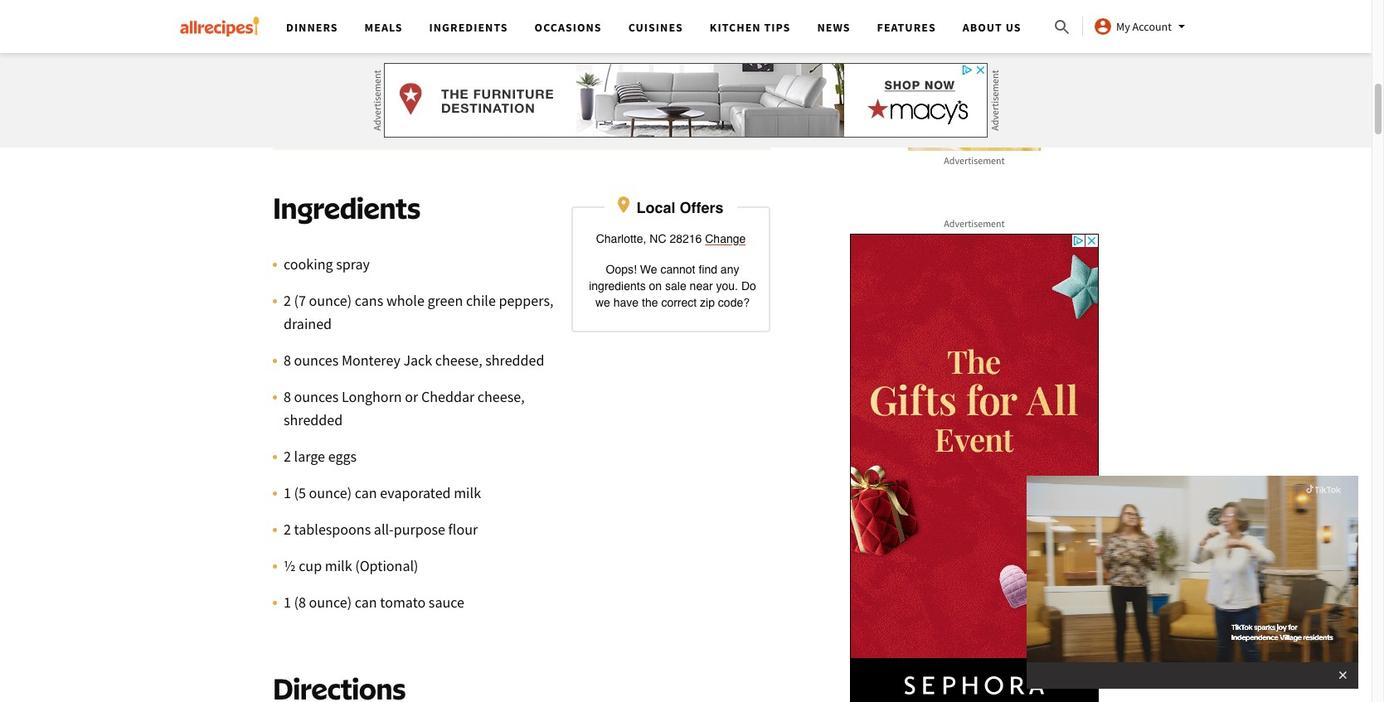 Task type: describe. For each thing, give the bounding box(es) containing it.
kitchen tips
[[710, 20, 791, 35]]

sale
[[665, 279, 687, 293]]

peppers,
[[499, 291, 554, 310]]

we
[[640, 263, 658, 276]]

us
[[1006, 20, 1022, 35]]

6
[[293, 45, 300, 64]]

meals link
[[365, 20, 403, 35]]

monterey
[[342, 351, 401, 370]]

2 for 2 large eggs
[[284, 447, 291, 466]]

cans
[[355, 291, 384, 310]]

or
[[405, 387, 418, 406]]

yield:
[[452, 21, 489, 40]]

1 (5 ounce) can evaporated milk
[[284, 483, 481, 503]]

longhorn
[[342, 387, 402, 406]]

ounce) for (7
[[309, 291, 352, 310]]

tips
[[764, 20, 791, 35]]

8 for 8 ounces
[[284, 387, 291, 406]]

1 for 1 (5 ounce) can evaporated milk
[[284, 483, 291, 503]]

search image
[[1053, 17, 1073, 37]]

2 for 2 (7 ounce) cans
[[284, 291, 291, 310]]

meals
[[365, 20, 403, 35]]

dinners link
[[286, 20, 338, 35]]

cuisines
[[629, 20, 683, 35]]

oops! we cannot find any ingredients on sale near you. do we have the correct zip code?
[[589, 263, 756, 309]]

news link
[[818, 20, 851, 35]]

to
[[327, 110, 339, 127]]

cannot
[[661, 263, 696, 276]]

cheddar
[[421, 387, 475, 406]]

jump to nutrition facts
[[293, 110, 423, 127]]

1 inside yield: 1 9x13-inch casserole
[[452, 45, 460, 64]]

oops!
[[606, 263, 637, 276]]

occasions
[[535, 20, 602, 35]]

1 horizontal spatial milk
[[454, 483, 481, 503]]

(optional)
[[355, 556, 419, 576]]

local
[[637, 199, 676, 216]]

ounces for 8 ounces
[[294, 387, 339, 406]]

whole green chile peppers, drained
[[284, 291, 554, 333]]

spray
[[336, 254, 370, 274]]

inch
[[496, 45, 523, 64]]

ingredients
[[589, 279, 646, 293]]

you.
[[716, 279, 738, 293]]

purpose
[[394, 520, 445, 539]]

charlotte,
[[596, 232, 647, 245]]

chile
[[466, 291, 496, 310]]

longhorn or cheddar cheese, shredded
[[284, 387, 525, 430]]

my account
[[1117, 19, 1172, 34]]

flour
[[448, 520, 478, 539]]

change button
[[705, 230, 746, 247]]

jump
[[293, 110, 325, 127]]

28216
[[670, 232, 702, 245]]

dinners
[[286, 20, 338, 35]]

tablespoons
[[294, 520, 371, 539]]

(5
[[294, 483, 306, 503]]

2 (7 ounce) cans
[[284, 291, 384, 310]]

nutrition
[[342, 110, 392, 127]]

large
[[294, 447, 325, 466]]

ingredients link
[[429, 20, 508, 35]]

about us
[[963, 20, 1022, 35]]

can for (8 ounce) can
[[355, 593, 377, 612]]

have
[[614, 296, 639, 309]]

cheese, inside longhorn or cheddar cheese, shredded
[[478, 387, 525, 406]]

0 horizontal spatial ingredients
[[273, 190, 420, 225]]

0 vertical spatial cheese,
[[435, 351, 483, 370]]

8 ounces
[[284, 387, 339, 406]]

code?
[[718, 296, 750, 309]]

½
[[284, 556, 296, 576]]

8 for 8 ounces monterey jack cheese, shredded
[[284, 351, 291, 370]]

2 for 2 tablespoons all-purpose flour
[[284, 520, 291, 539]]

green
[[428, 291, 463, 310]]



Task type: vqa. For each thing, say whether or not it's contained in the screenshot.
BANG BANG BLENDED CHICKEN BURGER 'link'
no



Task type: locate. For each thing, give the bounding box(es) containing it.
ounce) right (8
[[309, 593, 352, 612]]

1 vertical spatial cheese,
[[478, 387, 525, 406]]

ingredients up spray
[[273, 190, 420, 225]]

1 vertical spatial 8
[[284, 387, 291, 406]]

0 vertical spatial ingredients
[[429, 20, 508, 35]]

ounce)
[[309, 291, 352, 310], [309, 483, 352, 503], [309, 593, 352, 612]]

1 can from the top
[[355, 483, 377, 503]]

nc
[[650, 232, 667, 245]]

cuisines link
[[629, 20, 683, 35]]

2 vertical spatial ounce)
[[309, 593, 352, 612]]

8 down drained
[[284, 351, 291, 370]]

2 2 from the top
[[284, 447, 291, 466]]

do
[[742, 279, 756, 293]]

1 vertical spatial 1
[[284, 483, 291, 503]]

(8
[[294, 593, 306, 612]]

ounces for 8 ounces monterey jack cheese, shredded
[[294, 351, 339, 370]]

2
[[284, 291, 291, 310], [284, 447, 291, 466], [284, 520, 291, 539]]

shredded
[[486, 351, 545, 370], [284, 410, 343, 430]]

advertisement region
[[908, 0, 1041, 151], [384, 63, 988, 138], [850, 234, 1099, 703]]

milk right cup
[[325, 556, 352, 576]]

cheese,
[[435, 351, 483, 370], [478, 387, 525, 406]]

sauce
[[429, 593, 465, 612]]

1 vertical spatial ounce)
[[309, 483, 352, 503]]

3 ounce) from the top
[[309, 593, 352, 612]]

2 large eggs
[[284, 447, 357, 466]]

1 vertical spatial milk
[[325, 556, 352, 576]]

the
[[642, 296, 658, 309]]

about us link
[[963, 20, 1022, 35]]

shredded down peppers,
[[486, 351, 545, 370]]

change
[[705, 232, 746, 245]]

kitchen
[[710, 20, 761, 35]]

8 up 2 large eggs
[[284, 387, 291, 406]]

yield: 1 9x13-inch casserole
[[452, 21, 584, 64]]

can up 2 tablespoons all-purpose flour
[[355, 483, 377, 503]]

0 vertical spatial 8
[[284, 351, 291, 370]]

0 horizontal spatial milk
[[325, 556, 352, 576]]

can left tomato
[[355, 593, 377, 612]]

milk up flour
[[454, 483, 481, 503]]

0 vertical spatial ounce)
[[309, 291, 352, 310]]

ounces up 8 ounces
[[294, 351, 339, 370]]

1 vertical spatial 2
[[284, 447, 291, 466]]

ingredients inside navigation
[[429, 20, 508, 35]]

½ cup milk (optional)
[[284, 556, 419, 576]]

cooking
[[284, 254, 333, 274]]

ounce) right (5
[[309, 483, 352, 503]]

cheese, right cheddar
[[478, 387, 525, 406]]

0 horizontal spatial shredded
[[284, 410, 343, 430]]

home image
[[180, 17, 260, 37]]

2 ounce) from the top
[[309, 483, 352, 503]]

ingredients up 9x13-
[[429, 20, 508, 35]]

2 vertical spatial 1
[[284, 593, 291, 612]]

can
[[355, 483, 377, 503], [355, 593, 377, 612]]

1 vertical spatial ingredients
[[273, 190, 420, 225]]

1 (8 ounce) can tomato sauce
[[284, 593, 465, 612]]

account image
[[1094, 17, 1113, 37]]

evaporated
[[380, 483, 451, 503]]

about
[[963, 20, 1003, 35]]

1
[[452, 45, 460, 64], [284, 483, 291, 503], [284, 593, 291, 612]]

2 vertical spatial 2
[[284, 520, 291, 539]]

8
[[284, 351, 291, 370], [284, 387, 291, 406]]

local offers
[[637, 199, 724, 216]]

on
[[649, 279, 662, 293]]

navigation
[[273, 0, 1053, 53]]

any
[[721, 263, 740, 276]]

my
[[1117, 19, 1131, 34]]

ounce) for (8
[[309, 593, 352, 612]]

cheese, up cheddar
[[435, 351, 483, 370]]

1 horizontal spatial shredded
[[486, 351, 545, 370]]

0 vertical spatial can
[[355, 483, 377, 503]]

0 vertical spatial 1
[[452, 45, 460, 64]]

jack
[[404, 351, 432, 370]]

charlotte, nc 28216 change
[[596, 232, 746, 245]]

2 left large
[[284, 447, 291, 466]]

casserole
[[526, 45, 584, 64]]

offers
[[680, 199, 724, 216]]

0 vertical spatial 2
[[284, 291, 291, 310]]

2 left (7
[[284, 291, 291, 310]]

2 8 from the top
[[284, 387, 291, 406]]

1 ounce) from the top
[[309, 291, 352, 310]]

kitchen tips link
[[710, 20, 791, 35]]

ingredients
[[429, 20, 508, 35], [273, 190, 420, 225]]

3 2 from the top
[[284, 520, 291, 539]]

shredded inside longhorn or cheddar cheese, shredded
[[284, 410, 343, 430]]

2 can from the top
[[355, 593, 377, 612]]

ounce) for (5
[[309, 483, 352, 503]]

whole
[[387, 291, 425, 310]]

milk
[[454, 483, 481, 503], [325, 556, 352, 576]]

my account button
[[1094, 17, 1192, 37]]

account
[[1133, 19, 1172, 34]]

zip
[[700, 296, 715, 309]]

1 left (8
[[284, 593, 291, 612]]

ounces
[[294, 351, 339, 370], [294, 387, 339, 406]]

shredded down 8 ounces
[[284, 410, 343, 430]]

1 horizontal spatial ingredients
[[429, 20, 508, 35]]

ounces left the longhorn
[[294, 387, 339, 406]]

find
[[699, 263, 718, 276]]

8 ounces monterey jack cheese, shredded
[[284, 351, 545, 370]]

facts
[[395, 110, 423, 127]]

1 ounces from the top
[[294, 351, 339, 370]]

1 left 9x13-
[[452, 45, 460, 64]]

0 vertical spatial milk
[[454, 483, 481, 503]]

0 vertical spatial shredded
[[486, 351, 545, 370]]

2 tablespoons all-purpose flour
[[284, 520, 478, 539]]

tomato
[[380, 593, 426, 612]]

drained
[[284, 314, 332, 333]]

ounce) right (7
[[309, 291, 352, 310]]

near
[[690, 279, 713, 293]]

can for (5 ounce) can
[[355, 483, 377, 503]]

occasions link
[[535, 20, 602, 35]]

1 vertical spatial ounces
[[294, 387, 339, 406]]

navigation containing dinners
[[273, 0, 1053, 53]]

1 vertical spatial shredded
[[284, 410, 343, 430]]

1 2 from the top
[[284, 291, 291, 310]]

cup
[[299, 556, 322, 576]]

1 for 1 (8 ounce) can tomato sauce
[[284, 593, 291, 612]]

2 up ½ at the left bottom of the page
[[284, 520, 291, 539]]

cooking spray
[[284, 254, 370, 274]]

(7
[[294, 291, 306, 310]]

features
[[877, 20, 936, 35]]

features link
[[877, 20, 936, 35]]

1 vertical spatial can
[[355, 593, 377, 612]]

servings: 6
[[293, 21, 354, 64]]

we
[[596, 296, 611, 309]]

eggs
[[328, 447, 357, 466]]

0 vertical spatial ounces
[[294, 351, 339, 370]]

9x13-
[[463, 45, 496, 64]]

1 left (5
[[284, 483, 291, 503]]

1 8 from the top
[[284, 351, 291, 370]]

correct
[[662, 296, 697, 309]]

news
[[818, 20, 851, 35]]

2 ounces from the top
[[294, 387, 339, 406]]

caret_down image
[[1172, 17, 1192, 37]]



